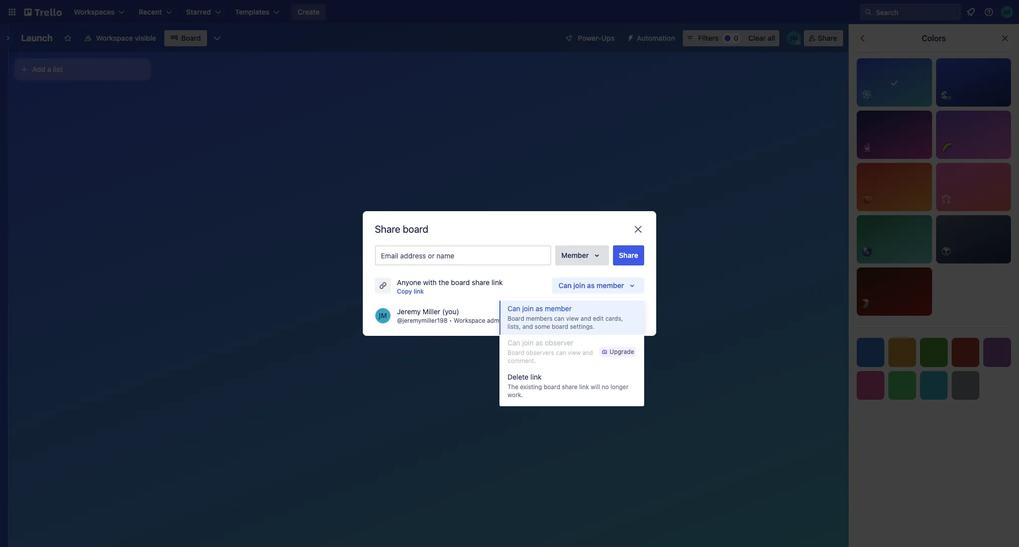 Task type: locate. For each thing, give the bounding box(es) containing it.
can inside can join as member board members can view and edit cards, lists, and some board settings.
[[555, 315, 565, 322]]

can up lists,
[[508, 304, 521, 313]]

can inside can join as observer board observers can view and comment.
[[556, 349, 567, 357]]

view
[[566, 315, 579, 322], [568, 349, 581, 357]]

as inside can join as member board members can view and edit cards, lists, and some board settings.
[[536, 304, 543, 313]]

2 vertical spatial and
[[583, 349, 593, 357]]

🌈
[[942, 142, 952, 151]]

1 vertical spatial join
[[523, 304, 534, 313]]

1 vertical spatial and
[[523, 323, 533, 330]]

1 vertical spatial workspace
[[454, 317, 486, 324]]

board up "comment."
[[508, 349, 525, 357]]

workspace inside button
[[96, 34, 133, 42]]

•
[[450, 317, 452, 324]]

0 vertical spatial share button
[[804, 30, 844, 46]]

board for can join as member
[[508, 315, 525, 322]]

2 vertical spatial can
[[508, 338, 521, 347]]

board up lists,
[[508, 315, 525, 322]]

and right lists,
[[523, 323, 533, 330]]

link
[[492, 278, 503, 287], [414, 288, 424, 295], [531, 373, 542, 381], [580, 383, 590, 391]]

0 vertical spatial can
[[555, 315, 565, 322]]

switch to… image
[[7, 7, 17, 17]]

as
[[588, 281, 595, 290], [536, 304, 543, 313], [536, 338, 543, 347]]

1 vertical spatial board
[[508, 315, 525, 322]]

and
[[581, 315, 592, 322], [523, 323, 533, 330], [583, 349, 593, 357]]

lists,
[[508, 323, 521, 330]]

0 vertical spatial view
[[566, 315, 579, 322]]

and for observer
[[583, 349, 593, 357]]

Email address or name text field
[[381, 248, 550, 262]]

primary element
[[0, 0, 1020, 24]]

1 horizontal spatial jeremy miller (jeremymiller198) image
[[787, 31, 801, 45]]

ups
[[602, 34, 615, 42]]

admin
[[487, 317, 505, 324]]

group
[[500, 298, 645, 406]]

👽
[[942, 247, 952, 256]]

1 vertical spatial as
[[536, 304, 543, 313]]

and inside can join as observer board observers can view and comment.
[[583, 349, 593, 357]]

0 vertical spatial workspace
[[96, 34, 133, 42]]

share
[[819, 34, 838, 42], [375, 223, 401, 235], [619, 251, 639, 259]]

0 vertical spatial can
[[559, 281, 572, 290]]

join inside popup button
[[574, 281, 586, 290]]

as up the "observers"
[[536, 338, 543, 347]]

1 vertical spatial view
[[568, 349, 581, 357]]

0 vertical spatial and
[[581, 315, 592, 322]]

power-
[[578, 34, 602, 42]]

board inside anyone with the board share link copy link
[[451, 278, 470, 287]]

0 vertical spatial join
[[574, 281, 586, 290]]

settings.
[[570, 323, 595, 330]]

can down "observer"
[[556, 349, 567, 357]]

view inside can join as observer board observers can view and comment.
[[568, 349, 581, 357]]

board
[[181, 34, 201, 42], [508, 315, 525, 322], [508, 349, 525, 357]]

delete
[[508, 373, 529, 381]]

1 horizontal spatial share
[[562, 383, 578, 391]]

0 horizontal spatial jeremy miller (jeremymiller198) image
[[375, 308, 391, 324]]

power-ups
[[578, 34, 615, 42]]

0 horizontal spatial share
[[375, 223, 401, 235]]

🔮
[[862, 142, 872, 151]]

2 vertical spatial join
[[523, 338, 534, 347]]

jeremy miller (jeremymiller198) image left jeremy
[[375, 308, 391, 324]]

1 vertical spatial share
[[375, 223, 401, 235]]

members
[[526, 315, 553, 322]]

workspace visible
[[96, 34, 156, 42]]

close image
[[633, 223, 645, 235]]

Board name text field
[[16, 30, 58, 46]]

1 horizontal spatial share
[[619, 251, 639, 259]]

1 vertical spatial share button
[[613, 245, 645, 266]]

clear all button
[[745, 30, 780, 46]]

1 horizontal spatial share button
[[804, 30, 844, 46]]

anyone
[[397, 278, 422, 287]]

0 horizontal spatial member
[[545, 304, 572, 313]]

a
[[47, 65, 51, 73]]

board left customize views image
[[181, 34, 201, 42]]

member
[[597, 281, 625, 290], [545, 304, 572, 313]]

view down "observer"
[[568, 349, 581, 357]]

share
[[472, 278, 490, 287], [562, 383, 578, 391]]

jeremy miller (jeremymiller198) image
[[787, 31, 801, 45], [375, 308, 391, 324]]

work.
[[508, 391, 523, 399]]

can inside popup button
[[559, 281, 572, 290]]

1 vertical spatial can
[[556, 349, 567, 357]]

member inside can join as member board members can view and edit cards, lists, and some board settings.
[[545, 304, 572, 313]]

can down lists,
[[508, 338, 521, 347]]

power-ups button
[[558, 30, 621, 46]]

join down member popup button
[[574, 281, 586, 290]]

1 vertical spatial share
[[562, 383, 578, 391]]

board link
[[164, 30, 207, 46]]

board inside can join as observer board observers can view and comment.
[[508, 349, 525, 357]]

board for can join as observer
[[508, 349, 525, 357]]

edit
[[593, 315, 604, 322]]

1 horizontal spatial member
[[597, 281, 625, 290]]

and down settings.
[[583, 349, 593, 357]]

workspace left visible
[[96, 34, 133, 42]]

workspace
[[96, 34, 133, 42], [454, 317, 486, 324]]

join up the "observers"
[[523, 338, 534, 347]]

can
[[559, 281, 572, 290], [508, 304, 521, 313], [508, 338, 521, 347]]

join up 'members'
[[523, 304, 534, 313]]

as for can join as member
[[536, 304, 543, 313]]

0 vertical spatial as
[[588, 281, 595, 290]]

🌎
[[862, 247, 872, 256]]

member up 'members'
[[545, 304, 572, 313]]

2 vertical spatial board
[[508, 349, 525, 357]]

observer
[[545, 338, 574, 347]]

jeremy miller (jeremymiller198) image right the all
[[787, 31, 801, 45]]

member inside can join as member popup button
[[597, 281, 625, 290]]

2 vertical spatial as
[[536, 338, 543, 347]]

add a list
[[32, 65, 63, 73]]

as inside can join as observer board observers can view and comment.
[[536, 338, 543, 347]]

share left will
[[562, 383, 578, 391]]

board
[[403, 223, 429, 235], [451, 278, 470, 287], [552, 323, 569, 330], [544, 383, 561, 391]]

view inside can join as member board members can view and edit cards, lists, and some board settings.
[[566, 315, 579, 322]]

0 horizontal spatial workspace
[[96, 34, 133, 42]]

join inside can join as member board members can view and edit cards, lists, and some board settings.
[[523, 304, 534, 313]]

1 vertical spatial jeremy miller (jeremymiller198) image
[[375, 308, 391, 324]]

board inside can join as member board members can view and edit cards, lists, and some board settings.
[[552, 323, 569, 330]]

0 horizontal spatial share button
[[613, 245, 645, 266]]

board inside can join as member board members can view and edit cards, lists, and some board settings.
[[508, 315, 525, 322]]

as up 'members'
[[536, 304, 543, 313]]

view for observer
[[568, 349, 581, 357]]

join
[[574, 281, 586, 290], [523, 304, 534, 313], [523, 338, 534, 347]]

🍑
[[862, 195, 872, 204]]

can inside can join as observer board observers can view and comment.
[[508, 338, 521, 347]]

can down the 'member'
[[559, 281, 572, 290]]

0 vertical spatial member
[[597, 281, 625, 290]]

share button
[[804, 30, 844, 46], [613, 245, 645, 266]]

can join as observer board observers can view and comment.
[[508, 338, 593, 365]]

clear
[[749, 34, 766, 42]]

view for member
[[566, 315, 579, 322]]

group containing can join as member
[[500, 298, 645, 406]]

can
[[555, 315, 565, 322], [556, 349, 567, 357]]

jeremy miller (you) @jeremymiller198 • workspace admin
[[397, 307, 505, 324]]

join for can join as member
[[574, 281, 586, 290]]

as inside can join as member popup button
[[588, 281, 595, 290]]

0 vertical spatial board
[[181, 34, 201, 42]]

can for observer
[[556, 349, 567, 357]]

1 horizontal spatial workspace
[[454, 317, 486, 324]]

link up "existing"
[[531, 373, 542, 381]]

2 vertical spatial share
[[619, 251, 639, 259]]

share down email address or name text field
[[472, 278, 490, 287]]

can inside can join as member board members can view and edit cards, lists, and some board settings.
[[508, 304, 521, 313]]

filters
[[699, 34, 719, 42]]

1 vertical spatial can
[[508, 304, 521, 313]]

member up cards,
[[597, 281, 625, 290]]

join inside can join as observer board observers can view and comment.
[[523, 338, 534, 347]]

some
[[535, 323, 551, 330]]

0 vertical spatial share
[[472, 278, 490, 287]]

can right 'members'
[[555, 315, 565, 322]]

0 horizontal spatial share
[[472, 278, 490, 287]]

link up admin
[[492, 278, 503, 287]]

comment.
[[508, 357, 536, 365]]

can for can join as member
[[559, 281, 572, 290]]

share inside anyone with the board share link copy link
[[472, 278, 490, 287]]

and up settings.
[[581, 315, 592, 322]]

🌋
[[862, 299, 872, 308]]

as down member popup button
[[588, 281, 595, 290]]

back to home image
[[24, 4, 62, 20]]

0 vertical spatial share
[[819, 34, 838, 42]]

1 vertical spatial member
[[545, 304, 572, 313]]

open information menu image
[[985, 7, 995, 17]]

view up settings.
[[566, 315, 579, 322]]

board inside 'delete link the existing board share link will no longer work.'
[[544, 383, 561, 391]]

add
[[32, 65, 45, 73]]

0 vertical spatial jeremy miller (jeremymiller198) image
[[787, 31, 801, 45]]

workspace right •
[[454, 317, 486, 324]]

can join as member
[[559, 281, 625, 290]]



Task type: vqa. For each thing, say whether or not it's contained in the screenshot.
as
yes



Task type: describe. For each thing, give the bounding box(es) containing it.
❄️
[[862, 90, 872, 99]]

search image
[[865, 8, 873, 16]]

add a list button
[[14, 58, 151, 80]]

jeremy miller (jeremymiller198) image
[[1002, 6, 1014, 18]]

miller
[[423, 307, 441, 316]]

member for can join as member board members can view and edit cards, lists, and some board settings.
[[545, 304, 572, 313]]

sm image
[[623, 30, 637, 44]]

create
[[298, 8, 320, 16]]

2 horizontal spatial share
[[819, 34, 838, 42]]

with
[[423, 278, 437, 287]]

member button
[[556, 245, 609, 266]]

🌸
[[942, 195, 952, 204]]

join for can join as observer board observers can view and comment.
[[523, 338, 534, 347]]

delete link the existing board share link will no longer work.
[[508, 373, 629, 399]]

0
[[734, 34, 739, 42]]

and for member
[[581, 315, 592, 322]]

can for can join as member board members can view and edit cards, lists, and some board settings.
[[508, 304, 521, 313]]

longer
[[611, 383, 629, 391]]

member
[[562, 251, 589, 259]]

link down anyone
[[414, 288, 424, 295]]

automation
[[637, 34, 676, 42]]

@jeremymiller198
[[397, 317, 448, 324]]

existing
[[520, 383, 542, 391]]

anyone with the board share link copy link
[[397, 278, 503, 295]]

can join as member button
[[553, 278, 645, 294]]

can for can join as observer board observers can view and comment.
[[508, 338, 521, 347]]

no
[[602, 383, 609, 391]]

upgrade
[[610, 348, 635, 356]]

copy
[[397, 288, 412, 295]]

share inside 'delete link the existing board share link will no longer work.'
[[562, 383, 578, 391]]

as for can join as observer
[[536, 338, 543, 347]]

can join as member board members can view and edit cards, lists, and some board settings.
[[508, 304, 623, 330]]

0 notifications image
[[966, 6, 978, 18]]

clear all
[[749, 34, 776, 42]]

workspace visible button
[[78, 30, 162, 46]]

share board
[[375, 223, 429, 235]]

member for can join as member
[[597, 281, 625, 290]]

(you)
[[443, 307, 460, 316]]

list
[[53, 65, 63, 73]]

visible
[[135, 34, 156, 42]]

join for can join as member board members can view and edit cards, lists, and some board settings.
[[523, 304, 534, 313]]

cards,
[[606, 315, 623, 322]]

can for member
[[555, 315, 565, 322]]

observers
[[526, 349, 555, 357]]

automation button
[[623, 30, 682, 46]]

workspace inside the jeremy miller (you) @jeremymiller198 • workspace admin
[[454, 317, 486, 324]]

jeremy
[[397, 307, 421, 316]]

upgrade button
[[600, 347, 637, 357]]

Search field
[[873, 5, 961, 20]]

star or unstar board image
[[64, 34, 72, 42]]

🌊
[[942, 90, 952, 99]]

copy link button
[[397, 287, 424, 297]]

the
[[439, 278, 449, 287]]

launch
[[21, 33, 53, 43]]

create button
[[292, 4, 326, 20]]

the
[[508, 383, 519, 391]]

colors
[[922, 34, 947, 43]]

link left will
[[580, 383, 590, 391]]

will
[[591, 383, 600, 391]]

board inside board link
[[181, 34, 201, 42]]

customize views image
[[212, 33, 222, 43]]

all
[[768, 34, 776, 42]]



